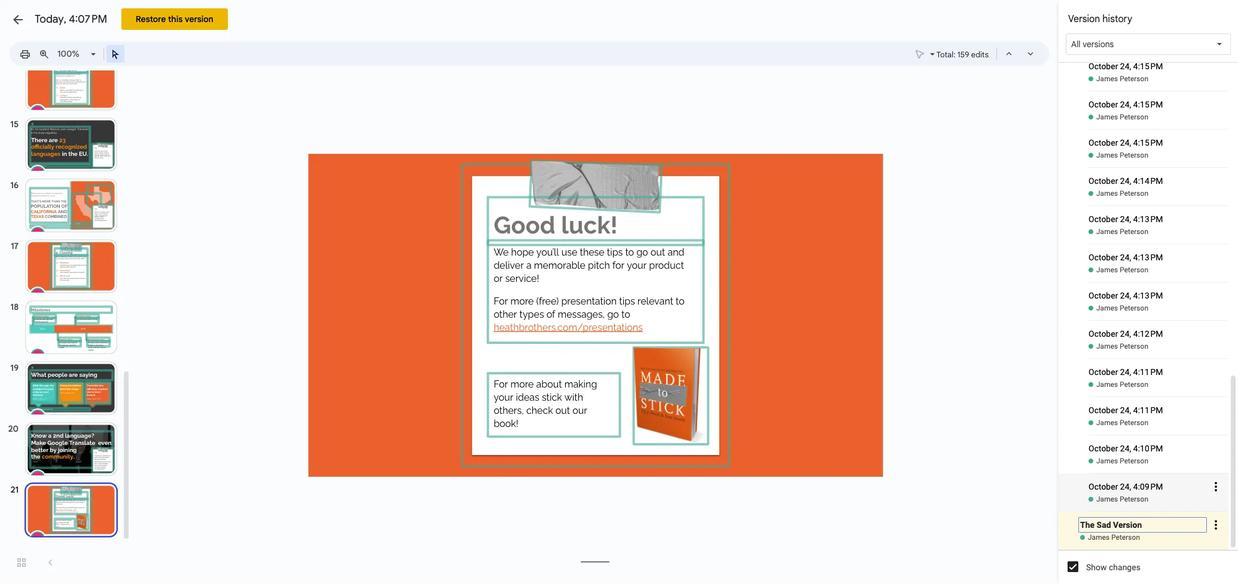 Task type: describe. For each thing, give the bounding box(es) containing it.
restore this version button
[[121, 8, 228, 30]]

today, 4:07 pm application
[[0, 0, 1238, 585]]

edits
[[971, 50, 989, 60]]

4:07 pm
[[69, 13, 107, 26]]

today, 4:07 pm
[[35, 13, 107, 26]]

version history section
[[1059, 0, 1238, 585]]

version history
[[1068, 13, 1132, 25]]

mode and view toolbar
[[910, 42, 1042, 66]]

total:
[[936, 50, 956, 60]]

Zoom field
[[54, 45, 101, 63]]

menu bar banner
[[0, 0, 1238, 71]]

restore
[[136, 14, 166, 25]]

1 more actions image from the top
[[1209, 466, 1223, 509]]

all versions
[[1071, 39, 1114, 50]]

restore this version
[[136, 14, 214, 25]]

changes
[[1109, 563, 1141, 573]]

Name this version text field
[[1078, 518, 1207, 534]]

show
[[1086, 563, 1107, 573]]

2 more actions image from the top
[[1209, 504, 1223, 547]]

main toolbar
[[14, 45, 125, 63]]

Show changes checkbox
[[1068, 562, 1078, 573]]



Task type: vqa. For each thing, say whether or not it's contained in the screenshot.
cell
yes



Task type: locate. For each thing, give the bounding box(es) containing it.
history
[[1103, 13, 1132, 25]]

version
[[1068, 13, 1100, 25]]

james
[[1096, 75, 1118, 83], [1096, 113, 1118, 121], [1096, 151, 1118, 160], [1096, 190, 1118, 198], [1096, 228, 1118, 236], [1096, 266, 1118, 275], [1096, 304, 1118, 313], [1096, 343, 1118, 351], [1096, 381, 1118, 389], [1096, 419, 1118, 428], [1096, 458, 1118, 466], [1096, 496, 1118, 504], [1088, 534, 1110, 542]]

version
[[185, 14, 214, 25]]

total: 159 edits
[[936, 50, 989, 60]]

live pointer settings image
[[927, 46, 935, 50]]

cell
[[1089, 53, 1229, 74], [1089, 92, 1229, 112], [1089, 130, 1229, 151], [1089, 168, 1229, 189], [1089, 206, 1229, 227], [1089, 245, 1229, 266], [1089, 283, 1229, 304], [1089, 321, 1229, 342], [1089, 359, 1229, 380], [1089, 398, 1229, 419], [1089, 436, 1229, 457], [1059, 504, 1229, 547]]

more actions image
[[1209, 466, 1223, 509], [1209, 504, 1223, 547]]

all versions option
[[1071, 38, 1114, 50]]

159
[[957, 50, 969, 60]]

james peterson
[[1096, 75, 1148, 83], [1096, 113, 1148, 121], [1096, 151, 1148, 160], [1096, 190, 1148, 198], [1096, 228, 1148, 236], [1096, 266, 1148, 275], [1096, 304, 1148, 313], [1096, 343, 1148, 351], [1096, 381, 1148, 389], [1096, 419, 1148, 428], [1096, 458, 1148, 466], [1096, 496, 1148, 504], [1088, 534, 1140, 542]]

show changes
[[1086, 563, 1141, 573]]

row group
[[1059, 0, 1229, 551], [1059, 0, 1229, 513]]

peterson
[[1120, 75, 1148, 83], [1120, 113, 1148, 121], [1120, 151, 1148, 160], [1120, 190, 1148, 198], [1120, 228, 1148, 236], [1120, 266, 1148, 275], [1120, 304, 1148, 313], [1120, 343, 1148, 351], [1120, 381, 1148, 389], [1120, 419, 1148, 428], [1120, 458, 1148, 466], [1120, 496, 1148, 504], [1111, 534, 1140, 542]]

this
[[168, 14, 183, 25]]

versions
[[1083, 39, 1114, 50]]

Zoom text field
[[56, 45, 89, 62]]

navigation
[[0, 0, 132, 585]]

all
[[1071, 39, 1081, 50]]

today,
[[35, 13, 66, 26]]

total: 159 edits heading
[[936, 48, 989, 62]]



